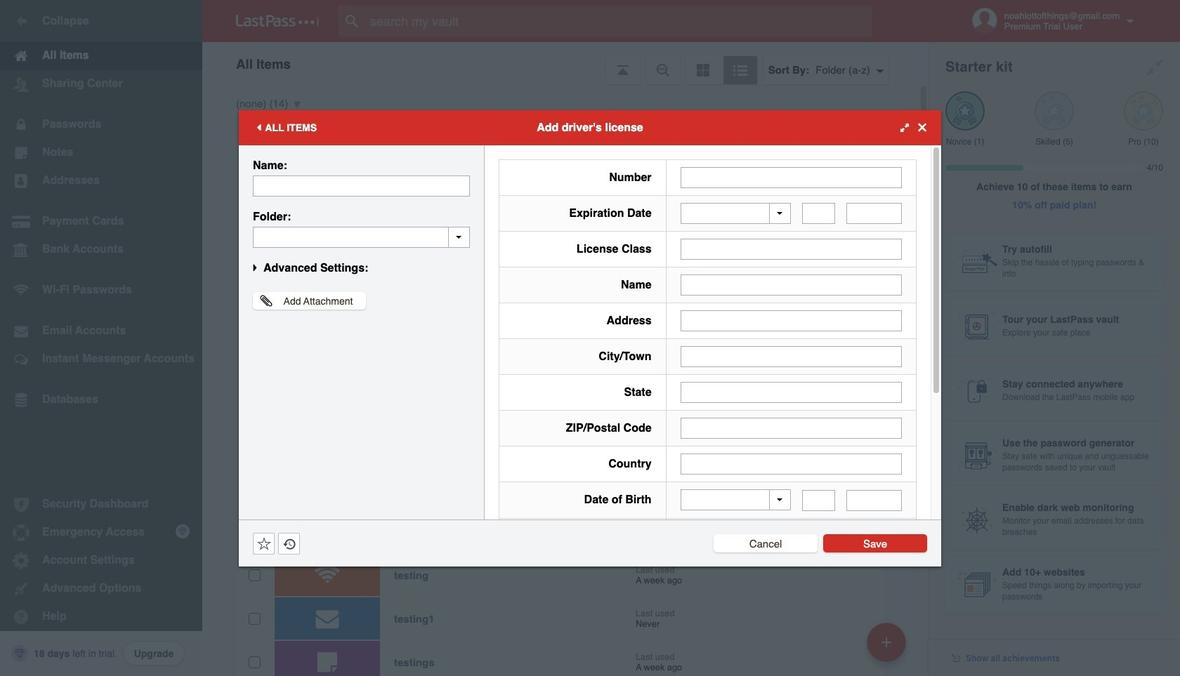 Task type: vqa. For each thing, say whether or not it's contained in the screenshot.
"New item" element
no



Task type: locate. For each thing, give the bounding box(es) containing it.
new item navigation
[[862, 619, 915, 677]]

dialog
[[239, 110, 942, 677]]

None text field
[[681, 167, 902, 188], [253, 175, 470, 196], [253, 227, 470, 248], [681, 239, 902, 260], [681, 275, 902, 296], [681, 311, 902, 332], [681, 418, 902, 439], [847, 490, 902, 511], [681, 167, 902, 188], [253, 175, 470, 196], [253, 227, 470, 248], [681, 239, 902, 260], [681, 275, 902, 296], [681, 311, 902, 332], [681, 418, 902, 439], [847, 490, 902, 511]]

None text field
[[803, 203, 836, 224], [847, 203, 902, 224], [681, 346, 902, 368], [681, 382, 902, 403], [681, 454, 902, 475], [803, 490, 836, 511], [803, 203, 836, 224], [847, 203, 902, 224], [681, 346, 902, 368], [681, 382, 902, 403], [681, 454, 902, 475], [803, 490, 836, 511]]



Task type: describe. For each thing, give the bounding box(es) containing it.
new item image
[[882, 638, 892, 648]]

Search search field
[[339, 6, 900, 37]]

main navigation navigation
[[0, 0, 202, 677]]

vault options navigation
[[202, 42, 929, 84]]

lastpass image
[[236, 15, 319, 27]]

search my vault text field
[[339, 6, 900, 37]]



